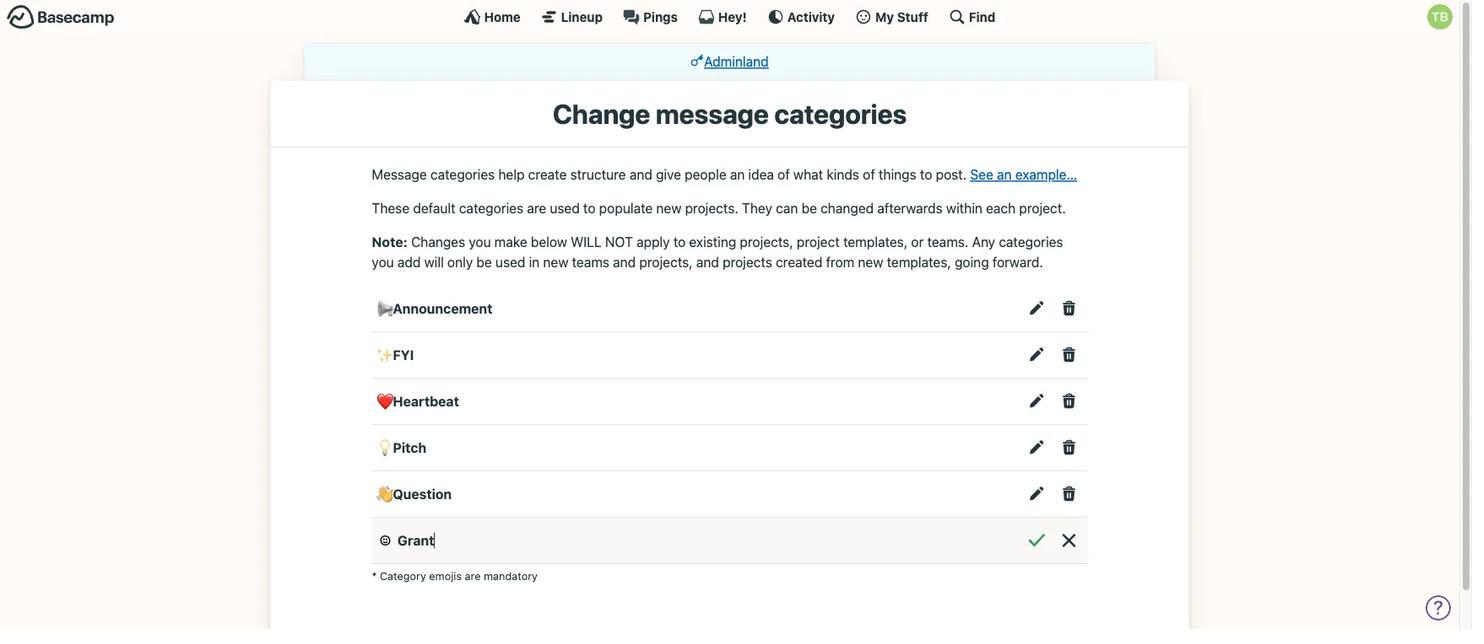 Task type: vqa. For each thing, say whether or not it's contained in the screenshot.
TEMPLATES,
yes



Task type: locate. For each thing, give the bounding box(es) containing it.
idea
[[749, 167, 774, 183]]

1 horizontal spatial be
[[802, 200, 817, 216]]

👋
[[376, 487, 390, 503]]

used up below
[[550, 200, 580, 216]]

changes you make below will not apply to existing projects, project templates, or teams. any categories you add will only be used in new teams and projects, and projects created from new templates, going forward.
[[372, 234, 1064, 270]]

1 vertical spatial be
[[477, 254, 492, 270]]

used down make at left top
[[496, 254, 526, 270]]

0 horizontal spatial an
[[730, 167, 745, 183]]

📢
[[376, 301, 390, 317]]

be right can
[[802, 200, 817, 216]]

0 horizontal spatial of
[[778, 167, 790, 183]]

projects,
[[740, 234, 794, 250], [640, 254, 693, 270]]

0 vertical spatial you
[[469, 234, 491, 250]]

question
[[393, 487, 452, 503]]

pings button
[[623, 8, 678, 25]]

of right "kinds"
[[863, 167, 875, 183]]

see
[[970, 167, 994, 183]]

heartbeat
[[393, 394, 459, 410]]

be
[[802, 200, 817, 216], [477, 254, 492, 270]]

activity link
[[767, 8, 835, 25]]

you up only
[[469, 234, 491, 250]]

changed
[[821, 200, 874, 216]]

and
[[630, 167, 653, 183], [613, 254, 636, 270], [696, 254, 719, 270]]

to inside changes you make below will not apply to existing projects, project templates, or teams. any categories you add will only be used in new teams and projects, and projects created from new templates, going forward.
[[674, 234, 686, 250]]

0 horizontal spatial projects,
[[640, 254, 693, 270]]

home
[[484, 9, 521, 24]]

will
[[424, 254, 444, 270]]

*
[[372, 570, 377, 582]]

0 vertical spatial are
[[527, 200, 546, 216]]

lineup
[[561, 9, 603, 24]]

0 horizontal spatial are
[[465, 570, 481, 582]]

any
[[972, 234, 996, 250]]

and left give
[[630, 167, 653, 183]]

teams
[[572, 254, 610, 270]]

0 horizontal spatial used
[[496, 254, 526, 270]]

2 of from the left
[[863, 167, 875, 183]]

templates, down or
[[887, 254, 951, 270]]

each
[[986, 200, 1016, 216]]

you down note:
[[372, 254, 394, 270]]

changes
[[411, 234, 465, 250]]

1 horizontal spatial an
[[997, 167, 1012, 183]]

switch accounts image
[[7, 4, 115, 30]]

to
[[920, 167, 933, 183], [583, 200, 596, 216], [674, 234, 686, 250]]

1 horizontal spatial are
[[527, 200, 546, 216]]

new
[[656, 200, 682, 216], [543, 254, 569, 270], [858, 254, 884, 270]]

categories up forward.
[[999, 234, 1064, 250]]

1 vertical spatial are
[[465, 570, 481, 582]]

below
[[531, 234, 567, 250]]

0 horizontal spatial you
[[372, 254, 394, 270]]

None text field
[[376, 530, 394, 552]]

1 horizontal spatial to
[[674, 234, 686, 250]]

hey!
[[718, 9, 747, 24]]

0 vertical spatial to
[[920, 167, 933, 183]]

projects, up projects
[[740, 234, 794, 250]]

find
[[969, 9, 996, 24]]

my
[[876, 9, 894, 24]]

from
[[826, 254, 855, 270]]

of right idea
[[778, 167, 790, 183]]

tim burton image
[[1428, 4, 1453, 30]]

1 horizontal spatial new
[[656, 200, 682, 216]]

1 vertical spatial templates,
[[887, 254, 951, 270]]

are down create
[[527, 200, 546, 216]]

find button
[[949, 8, 996, 25]]

templates, up from
[[844, 234, 908, 250]]

adminland
[[704, 54, 769, 70]]

make
[[495, 234, 527, 250]]

new right from
[[858, 254, 884, 270]]

in
[[529, 254, 540, 270]]

can
[[776, 200, 798, 216]]

✨
[[376, 347, 390, 363]]

an
[[730, 167, 745, 183], [997, 167, 1012, 183]]

to right apply
[[674, 234, 686, 250]]

categories
[[775, 97, 907, 130], [431, 167, 495, 183], [459, 200, 524, 216], [999, 234, 1064, 250]]

message
[[372, 167, 427, 183]]

these
[[372, 200, 410, 216]]

an left idea
[[730, 167, 745, 183]]

new down below
[[543, 254, 569, 270]]

example…
[[1016, 167, 1078, 183]]

are
[[527, 200, 546, 216], [465, 570, 481, 582]]

used
[[550, 200, 580, 216], [496, 254, 526, 270]]

an right see
[[997, 167, 1012, 183]]

templates,
[[844, 234, 908, 250], [887, 254, 951, 270]]

1 horizontal spatial projects,
[[740, 234, 794, 250]]

0 horizontal spatial be
[[477, 254, 492, 270]]

give
[[656, 167, 681, 183]]

populate
[[599, 200, 653, 216]]

they
[[742, 200, 773, 216]]

1 horizontal spatial used
[[550, 200, 580, 216]]

and down existing
[[696, 254, 719, 270]]

structure
[[570, 167, 626, 183]]

people
[[685, 167, 727, 183]]

categories up make at left top
[[459, 200, 524, 216]]

note:
[[372, 234, 408, 250]]

projects, down apply
[[640, 254, 693, 270]]

2 vertical spatial to
[[674, 234, 686, 250]]

1 horizontal spatial you
[[469, 234, 491, 250]]

1 vertical spatial projects,
[[640, 254, 693, 270]]

to left post.
[[920, 167, 933, 183]]

be right only
[[477, 254, 492, 270]]

0 vertical spatial templates,
[[844, 234, 908, 250]]

2 an from the left
[[997, 167, 1012, 183]]

❤️ heartbeat
[[376, 394, 459, 410]]

and down not
[[613, 254, 636, 270]]

are right emojis
[[465, 570, 481, 582]]

1 horizontal spatial of
[[863, 167, 875, 183]]

of
[[778, 167, 790, 183], [863, 167, 875, 183]]

1 an from the left
[[730, 167, 745, 183]]

activity
[[788, 9, 835, 24]]

1 vertical spatial you
[[372, 254, 394, 270]]

1 vertical spatial used
[[496, 254, 526, 270]]

new down give
[[656, 200, 682, 216]]

0 horizontal spatial new
[[543, 254, 569, 270]]

change message categories
[[553, 97, 907, 130]]

0 vertical spatial projects,
[[740, 234, 794, 250]]

0 horizontal spatial to
[[583, 200, 596, 216]]

help
[[499, 167, 525, 183]]

to up will
[[583, 200, 596, 216]]

see an example… button
[[970, 164, 1078, 185]]

category
[[380, 570, 426, 582]]



Task type: describe. For each thing, give the bounding box(es) containing it.
are for mandatory
[[465, 570, 481, 582]]

forward.
[[993, 254, 1043, 270]]

my stuff
[[876, 9, 929, 24]]

pitch
[[393, 440, 427, 456]]

2 horizontal spatial new
[[858, 254, 884, 270]]

pings
[[643, 9, 678, 24]]

used inside changes you make below will not apply to existing projects, project templates, or teams. any categories you add will only be used in new teams and projects, and projects created from new templates, going forward.
[[496, 254, 526, 270]]

these default categories are used to populate new projects. they can be changed afterwards within each project.
[[372, 200, 1066, 216]]

mandatory
[[484, 570, 538, 582]]

0 vertical spatial used
[[550, 200, 580, 216]]

not
[[605, 234, 633, 250]]

existing
[[689, 234, 737, 250]]

be inside changes you make below will not apply to existing projects, project templates, or teams. any categories you add will only be used in new teams and projects, and projects created from new templates, going forward.
[[477, 254, 492, 270]]

stuff
[[897, 9, 929, 24]]

will
[[571, 234, 602, 250]]

categories inside changes you make below will not apply to existing projects, project templates, or teams. any categories you add will only be used in new teams and projects, and projects created from new templates, going forward.
[[999, 234, 1064, 250]]

fyi
[[393, 347, 414, 363]]

main element
[[0, 0, 1460, 33]]

create
[[528, 167, 567, 183]]

announcement
[[393, 301, 493, 317]]

projects
[[723, 254, 773, 270]]

* category emojis are mandatory
[[372, 570, 538, 582]]

👋 question
[[376, 487, 452, 503]]

categories up "kinds"
[[775, 97, 907, 130]]

only
[[448, 254, 473, 270]]

adminland link
[[691, 54, 769, 70]]

afterwards
[[878, 200, 943, 216]]

categories up the default
[[431, 167, 495, 183]]

home link
[[464, 8, 521, 25]]

💡
[[376, 440, 390, 456]]

project
[[797, 234, 840, 250]]

are for used
[[527, 200, 546, 216]]

post.
[[936, 167, 967, 183]]

created
[[776, 254, 823, 270]]

✨ fyi
[[376, 347, 414, 363]]

1 vertical spatial to
[[583, 200, 596, 216]]

hey! button
[[698, 8, 747, 25]]

emojis
[[429, 570, 462, 582]]

message
[[656, 97, 769, 130]]

apply
[[637, 234, 670, 250]]

❤️
[[376, 394, 390, 410]]

💡 pitch
[[376, 440, 427, 456]]

Name it… text field
[[398, 530, 563, 552]]

add
[[398, 254, 421, 270]]

change
[[553, 97, 650, 130]]

going
[[955, 254, 989, 270]]

teams.
[[928, 234, 969, 250]]

what
[[794, 167, 823, 183]]

within
[[947, 200, 983, 216]]

things
[[879, 167, 917, 183]]

0 vertical spatial be
[[802, 200, 817, 216]]

my stuff button
[[855, 8, 929, 25]]

or
[[911, 234, 924, 250]]

2 horizontal spatial to
[[920, 167, 933, 183]]

project.
[[1020, 200, 1066, 216]]

kinds
[[827, 167, 860, 183]]

message categories help create structure and give people an idea of what kinds of things to post. see an example…
[[372, 167, 1078, 183]]

1 of from the left
[[778, 167, 790, 183]]

projects.
[[685, 200, 739, 216]]

📢 announcement
[[376, 301, 493, 317]]

default
[[413, 200, 456, 216]]

lineup link
[[541, 8, 603, 25]]



